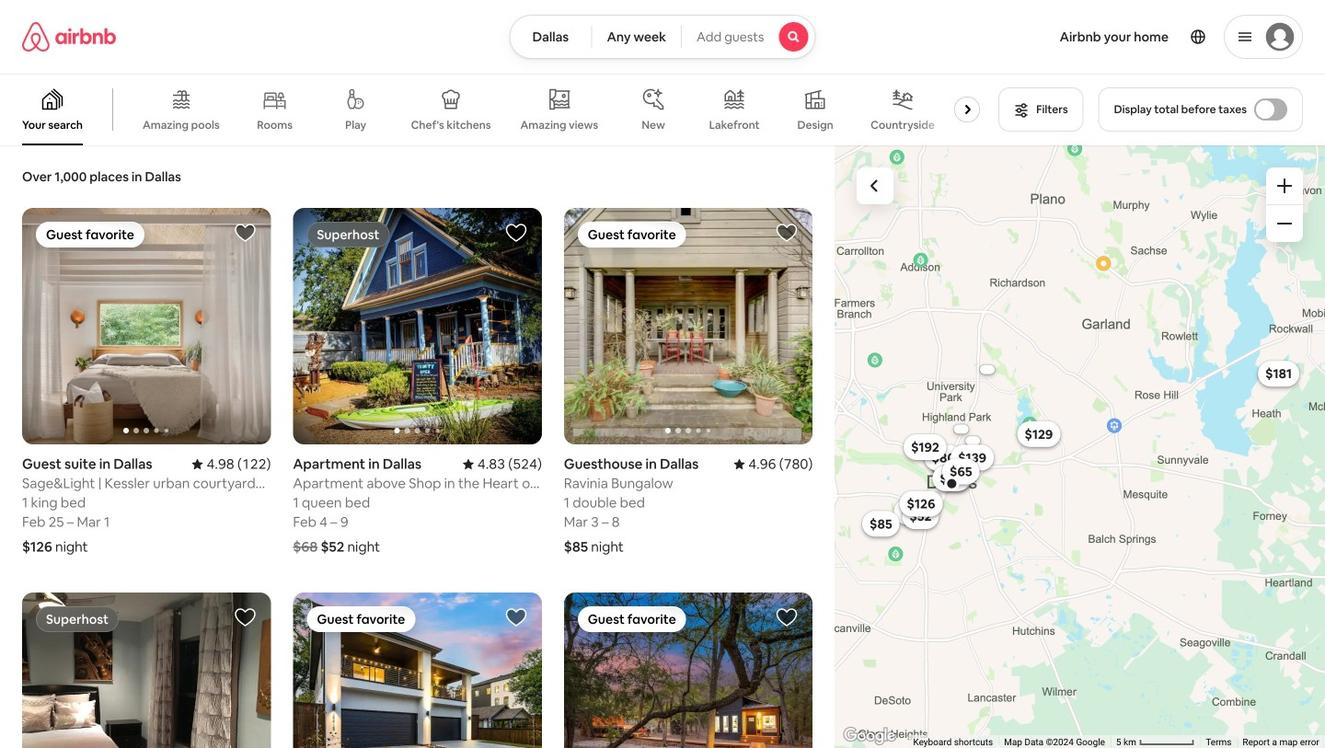 Task type: locate. For each thing, give the bounding box(es) containing it.
add to wishlist: home in dallas image
[[505, 607, 527, 629]]

4.83 out of 5 average rating,  524 reviews image
[[463, 456, 542, 473]]

the location you searched image
[[945, 477, 960, 491]]

None search field
[[510, 15, 816, 59]]

group
[[0, 74, 988, 145], [22, 208, 271, 445], [293, 208, 542, 445], [564, 208, 813, 445], [22, 593, 271, 749], [293, 593, 542, 749], [564, 593, 813, 749]]



Task type: describe. For each thing, give the bounding box(es) containing it.
4.98 out of 5 average rating,  122 reviews image
[[192, 456, 271, 473]]

profile element
[[838, 0, 1304, 74]]

zoom out image
[[1278, 216, 1293, 231]]

add to wishlist: apartment in dallas image
[[234, 607, 256, 629]]

4.96 out of 5 average rating,  780 reviews image
[[734, 456, 813, 473]]

add to wishlist: guesthouse in dallas image
[[776, 222, 798, 244]]

add to wishlist: cabin in heath image
[[776, 607, 798, 629]]

add to wishlist: guest suite in dallas image
[[234, 222, 256, 244]]

google image
[[840, 725, 901, 749]]

google map
showing 33 stays. region
[[835, 141, 1326, 749]]

add to wishlist: apartment in dallas image
[[505, 222, 527, 244]]

zoom in image
[[1278, 179, 1293, 193]]



Task type: vqa. For each thing, say whether or not it's contained in the screenshot.
Add to wishlist: Guest suite in Dallas image
yes



